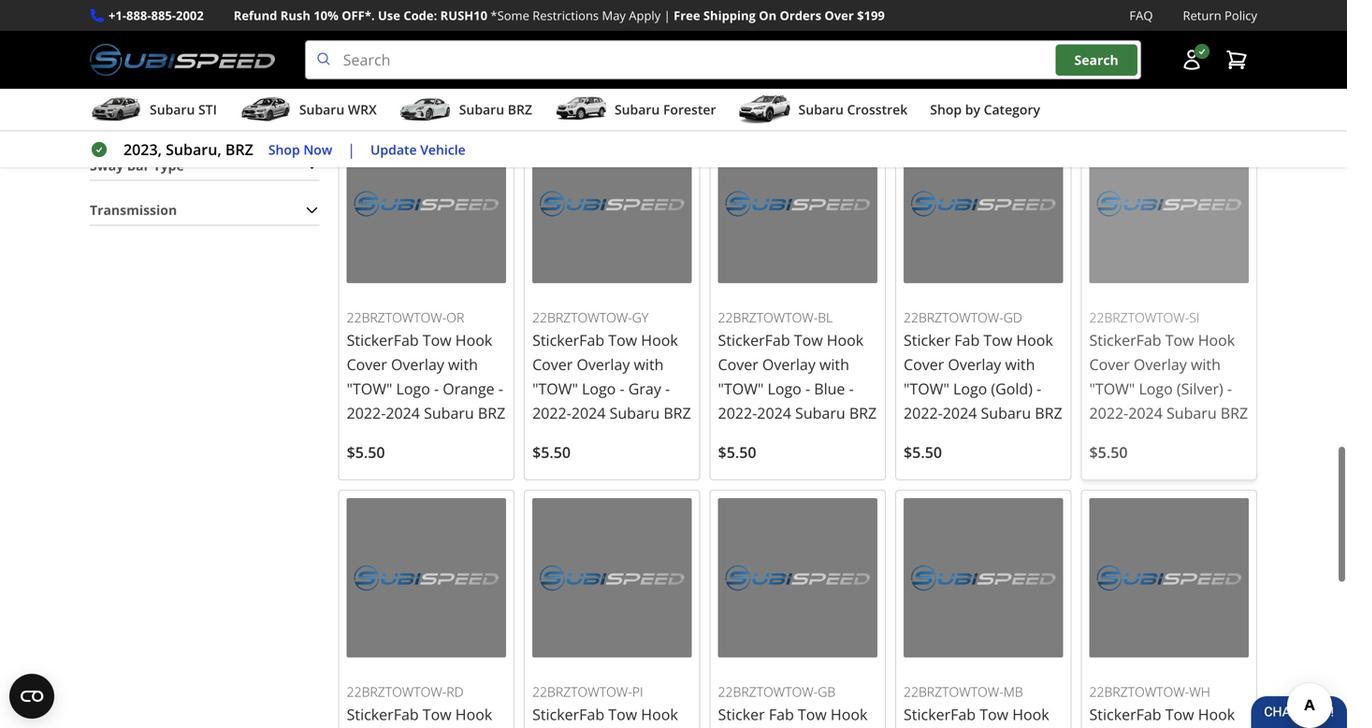 Task type: vqa. For each thing, say whether or not it's contained in the screenshot.
Sway
yes



Task type: describe. For each thing, give the bounding box(es) containing it.
"tow" inside 22brztowtow-gd sticker fab tow hook cover overlay with "tow" logo (gold) - 2022-2024 subaru brz
[[904, 379, 949, 399]]

cover for stickerfab tow hook cover overlay with "tow" logo - gray - 2022-2024 subaru brz
[[532, 355, 573, 375]]

2 - from the left
[[498, 379, 503, 399]]

hook for 22brztowtow-bl stickerfab tow hook cover overlay with "tow" logo - blue - 2022-2024 subaru brz
[[827, 330, 864, 351]]

2023,
[[124, 140, 162, 160]]

hook for 22brztowtow-si stickerfab tow hook cover overlay with "tow" logo (silver) - 2022-2024 subaru brz
[[1198, 330, 1235, 351]]

shop now
[[268, 141, 332, 158]]

search input field
[[305, 40, 1141, 80]]

with for stickerfab tow hook cover overlay with "tow" logo - gray - 2022-2024 subaru brz
[[634, 355, 664, 375]]

stickerfab for 22brztowtow-wh stickerfab tow hook
[[1090, 705, 1162, 725]]

restrictions
[[533, 7, 599, 24]]

by
[[965, 101, 980, 118]]

shop now link
[[268, 139, 332, 160]]

subaru inside 22brztowtow-bl stickerfab tow hook cover overlay with "tow" logo - blue - 2022-2024 subaru brz
[[795, 403, 845, 424]]

tow for 22brztowtow-mb stickerfab tow hook
[[980, 705, 1009, 725]]

overlay for stickerfab tow hook cover overlay with "tow" logo - orange - 2022-2024 subaru brz
[[391, 355, 444, 375]]

may
[[602, 7, 626, 24]]

subaru inside subaru crosstrek dropdown button
[[799, 101, 844, 118]]

crosstrek
[[847, 101, 908, 118]]

"tow" for stickerfab tow hook cover overlay with "tow" logo - orange - 2022-2024 subaru brz
[[347, 379, 392, 399]]

off*.
[[342, 7, 375, 24]]

2024 for (gold)
[[943, 403, 977, 424]]

22brztowtow- for 22brztowtow-wh stickerfab tow hook
[[1090, 683, 1189, 701]]

gb
[[818, 683, 836, 701]]

use
[[378, 7, 400, 24]]

return
[[1183, 7, 1222, 24]]

transmission
[[90, 201, 177, 219]]

subaru inside subaru sti dropdown button
[[150, 101, 195, 118]]

2022- for stickerfab tow hook cover overlay with "tow" logo - gray - 2022-2024 subaru brz
[[532, 403, 571, 424]]

button image
[[1181, 49, 1203, 71]]

+1-888-885-2002 link
[[109, 6, 204, 25]]

+1-
[[109, 7, 126, 24]]

gy
[[632, 309, 649, 327]]

22brztowtow- for 22brztowtow-bl stickerfab tow hook cover overlay with "tow" logo - blue - 2022-2024 subaru brz
[[718, 309, 818, 326]]

update vehicle button
[[371, 139, 466, 160]]

subaru,
[[166, 140, 221, 160]]

tow for 22brztowtow-rd stickerfab tow hook
[[423, 705, 452, 725]]

1 - from the left
[[434, 379, 439, 399]]

$5.50 for stickerfab tow hook cover overlay with "tow" logo - gray - 2022-2024 subaru brz
[[532, 443, 571, 463]]

return policy link
[[1183, 6, 1257, 25]]

overlay for stickerfab tow hook cover overlay with "tow" logo (silver) - 2022-2024 subaru brz
[[1134, 355, 1187, 375]]

stickerfab tow hook cover overlay with "tow" logo - white - 2022-2024 subaru brz image
[[1090, 499, 1249, 658]]

"tow" for stickerfab tow hook cover overlay with "tow" logo (silver) - 2022-2024 subaru brz
[[1090, 379, 1135, 399]]

a subaru sti thumbnail image image
[[90, 96, 142, 124]]

a subaru brz thumbnail image image
[[399, 96, 452, 124]]

"tow" for stickerfab tow hook cover overlay with "tow" logo - blue - 2022-2024 subaru brz
[[718, 379, 764, 399]]

sticker for sticker fab tow hook cover overlay with "tow" logo (gold) - 2022-2024 subaru brz
[[904, 330, 951, 351]]

6 - from the left
[[665, 379, 670, 399]]

22brztowtow-mb stickerfab tow hook
[[904, 683, 1049, 729]]

4 $4.95 link from the left
[[895, 0, 1072, 106]]

22brztowtow-gy stickerfab tow hook cover overlay with "tow" logo - gray - 2022-2024 subaru brz
[[532, 309, 691, 424]]

stickerfab for 22brztowtow-mb stickerfab tow hook
[[904, 705, 976, 725]]

22brztowtow-or stickerfab tow hook cover overlay with "tow" logo - orange - 2022-2024 subaru brz
[[347, 309, 505, 424]]

wrx
[[348, 101, 377, 118]]

(gold)
[[991, 379, 1033, 399]]

22brztowtow-bl stickerfab tow hook cover overlay with "tow" logo - blue - 2022-2024 subaru brz
[[718, 309, 877, 424]]

a subaru wrx thumbnail image image
[[239, 96, 292, 124]]

search
[[1075, 51, 1119, 69]]

brz inside 22brztowtow-bl stickerfab tow hook cover overlay with "tow" logo - blue - 2022-2024 subaru brz
[[849, 403, 877, 424]]

tow for 22brztowtow-or stickerfab tow hook cover overlay with "tow" logo - orange - 2022-2024 subaru brz
[[423, 330, 452, 351]]

bar
[[127, 157, 150, 174]]

subispeed logo image
[[90, 40, 275, 80]]

22brztowtow- for 22brztowtow-pi stickerfab tow hook
[[532, 683, 632, 701]]

subaru inside 22brztowtow-gy stickerfab tow hook cover overlay with "tow" logo - gray - 2022-2024 subaru brz
[[610, 403, 660, 424]]

a subaru crosstrek thumbnail image image
[[739, 96, 791, 124]]

sticker for sticker fab tow hook
[[718, 705, 765, 725]]

subaru inside 22brztowtow-gd sticker fab tow hook cover overlay with "tow" logo (gold) - 2022-2024 subaru brz
[[981, 403, 1031, 424]]

subaru brz button
[[399, 93, 532, 130]]

fab for sticker fab tow hook
[[769, 705, 794, 725]]

on
[[759, 7, 777, 24]]

code:
[[404, 7, 437, 24]]

$5.50 for stickerfab tow hook cover overlay with "tow" logo - orange - 2022-2024 subaru brz
[[347, 443, 385, 463]]

3 $4.95 link from the left
[[710, 0, 886, 106]]

22brztowtow- for 22brztowtow-si stickerfab tow hook cover overlay with "tow" logo (silver) - 2022-2024 subaru brz
[[1090, 309, 1189, 327]]

hook inside 22brztowtow-gb sticker fab tow hook
[[831, 705, 868, 725]]

22brztowtow- for 22brztowtow-gb sticker fab tow hook
[[718, 683, 818, 701]]

apply
[[629, 7, 661, 24]]

$4.95 for 5th $4.95 link
[[1090, 68, 1128, 88]]

stickerfab tow hook cover overlay with "tow" logo - orange - 2022-2024 subaru brz image
[[347, 124, 506, 284]]

free
[[674, 7, 700, 24]]

brz inside 22brztowtow-gy stickerfab tow hook cover overlay with "tow" logo - gray - 2022-2024 subaru brz
[[664, 403, 691, 424]]

3 - from the left
[[806, 379, 810, 399]]

22brztowtow-gb sticker fab tow hook
[[718, 683, 868, 729]]

cover for stickerfab tow hook cover overlay with "tow" logo (silver) - 2022-2024 subaru brz
[[1090, 355, 1130, 375]]

rush10
[[440, 7, 487, 24]]

shop for shop now
[[268, 141, 300, 158]]

hook inside 22brztowtow-gd sticker fab tow hook cover overlay with "tow" logo (gold) - 2022-2024 subaru brz
[[1016, 330, 1053, 351]]

2022- for stickerfab tow hook cover overlay with "tow" logo - blue - 2022-2024 subaru brz
[[718, 403, 757, 424]]

stickerfab tow hook cover overlay with "tow" logo - blue - 2022-2024 subaru brz image
[[718, 124, 878, 284]]

sti
[[198, 101, 217, 118]]

stickerfab tow hook cover overlay with "tow" logo (silver) - 2022-2024 subaru brz image
[[1090, 124, 1249, 284]]

stickerfab tow hook cover overlay with "tow" logo (red) - 2022-2024 subaru brz image
[[347, 499, 506, 658]]

1 $4.95 link from the left
[[338, 0, 515, 106]]

subaru forester button
[[555, 93, 716, 130]]

faq link
[[1130, 6, 1153, 25]]

sway
[[90, 157, 124, 174]]

update vehicle
[[371, 141, 466, 158]]

logo for stickerfab tow hook cover overlay with "tow" logo - orange - 2022-2024 subaru brz
[[396, 379, 430, 399]]

category
[[984, 101, 1040, 118]]

rush
[[280, 7, 311, 24]]

shipping
[[703, 7, 756, 24]]

bl
[[818, 309, 833, 326]]

(silver)
[[1177, 379, 1224, 399]]

or
[[447, 309, 464, 326]]

subaru inside 22brztowtow-si stickerfab tow hook cover overlay with "tow" logo (silver) - 2022-2024 subaru brz
[[1167, 403, 1217, 424]]

888-
[[126, 7, 151, 24]]

stickerfab for 22brztowtow-si stickerfab tow hook cover overlay with "tow" logo (silver) - 2022-2024 subaru brz
[[1090, 330, 1162, 351]]

logo inside 22brztowtow-gd sticker fab tow hook cover overlay with "tow" logo (gold) - 2022-2024 subaru brz
[[953, 379, 987, 399]]

22brztowtow-rd stickerfab tow hook
[[347, 683, 505, 729]]

$5.50 for stickerfab tow hook cover overlay with "tow" logo - blue - 2022-2024 subaru brz
[[718, 443, 756, 463]]

22brztowtow-wh stickerfab tow hook
[[1090, 683, 1248, 729]]

wh
[[1189, 683, 1210, 701]]

subaru forester
[[615, 101, 716, 118]]

faq
[[1130, 7, 1153, 24]]

22brztowtow-gd sticker fab tow hook cover overlay with "tow" logo (gold) - 2022-2024 subaru brz
[[904, 309, 1063, 424]]

overlay inside 22brztowtow-gd sticker fab tow hook cover overlay with "tow" logo (gold) - 2022-2024 subaru brz
[[948, 355, 1001, 375]]

5 $4.95 link from the left
[[1081, 0, 1257, 106]]

vehicle
[[420, 141, 466, 158]]

22brztowtow- for 22brztowtow-or stickerfab tow hook cover overlay with "tow" logo - orange - 2022-2024 subaru brz
[[347, 309, 447, 326]]

10%
[[314, 7, 339, 24]]

stickerfab for 22brztowtow-gy stickerfab tow hook cover overlay with "tow" logo - gray - 2022-2024 subaru brz
[[532, 330, 605, 351]]

subaru crosstrek
[[799, 101, 908, 118]]

$5.50 for stickerfab tow hook cover overlay with "tow" logo (silver) - 2022-2024 subaru brz
[[1090, 443, 1128, 463]]

subaru sti
[[150, 101, 217, 118]]

si
[[1189, 309, 1200, 327]]

shop for shop by category
[[930, 101, 962, 118]]

rd
[[447, 683, 464, 701]]

now
[[303, 141, 332, 158]]

logo for stickerfab tow hook cover overlay with "tow" logo - gray - 2022-2024 subaru brz
[[582, 379, 616, 399]]



Task type: locate. For each thing, give the bounding box(es) containing it.
subaru wrx button
[[239, 93, 377, 130]]

hook inside '22brztowtow-wh stickerfab tow hook'
[[1198, 705, 1235, 725]]

| left free at the right top of page
[[664, 7, 671, 24]]

logo inside 22brztowtow-bl stickerfab tow hook cover overlay with "tow" logo - blue - 2022-2024 subaru brz
[[768, 379, 802, 399]]

transmission button
[[90, 196, 320, 225]]

overlay for stickerfab tow hook cover overlay with "tow" logo - gray - 2022-2024 subaru brz
[[577, 355, 630, 375]]

subaru right a subaru crosstrek thumbnail image on the right
[[799, 101, 844, 118]]

2 overlay from the left
[[762, 355, 816, 375]]

1 2024 from the left
[[386, 403, 420, 424]]

$5.50
[[347, 443, 385, 463], [532, 443, 571, 463], [718, 443, 756, 463], [904, 443, 942, 463], [1090, 443, 1128, 463]]

1 vertical spatial |
[[347, 140, 356, 160]]

2022- inside 22brztowtow-gy stickerfab tow hook cover overlay with "tow" logo - gray - 2022-2024 subaru brz
[[532, 403, 571, 424]]

cover for stickerfab tow hook cover overlay with "tow" logo - blue - 2022-2024 subaru brz
[[718, 355, 759, 375]]

hook down 'or'
[[455, 330, 492, 351]]

| right now
[[347, 140, 356, 160]]

2022- inside 22brztowtow-gd sticker fab tow hook cover overlay with "tow" logo (gold) - 2022-2024 subaru brz
[[904, 403, 943, 424]]

subaru down "(silver)"
[[1167, 403, 1217, 424]]

2 logo from the left
[[768, 379, 802, 399]]

with inside 22brztowtow-si stickerfab tow hook cover overlay with "tow" logo (silver) - 2022-2024 subaru brz
[[1191, 355, 1221, 375]]

gray
[[629, 379, 661, 399]]

logo
[[396, 379, 430, 399], [768, 379, 802, 399], [582, 379, 616, 399], [953, 379, 987, 399], [1139, 379, 1173, 399]]

tow inside 22brztowtow-gd sticker fab tow hook cover overlay with "tow" logo (gold) - 2022-2024 subaru brz
[[984, 330, 1013, 351]]

overlay inside 22brztowtow-si stickerfab tow hook cover overlay with "tow" logo (silver) - 2022-2024 subaru brz
[[1134, 355, 1187, 375]]

cover inside 22brztowtow-gy stickerfab tow hook cover overlay with "tow" logo - gray - 2022-2024 subaru brz
[[532, 355, 573, 375]]

0 horizontal spatial shop
[[268, 141, 300, 158]]

with inside 22brztowtow-gd sticker fab tow hook cover overlay with "tow" logo (gold) - 2022-2024 subaru brz
[[1005, 355, 1035, 375]]

with
[[448, 355, 478, 375], [820, 355, 849, 375], [634, 355, 664, 375], [1005, 355, 1035, 375], [1191, 355, 1221, 375]]

1 horizontal spatial fab
[[955, 330, 980, 351]]

cover for stickerfab tow hook cover overlay with "tow" logo - orange - 2022-2024 subaru brz
[[347, 355, 387, 375]]

overlay up blue
[[762, 355, 816, 375]]

0 vertical spatial |
[[664, 7, 671, 24]]

2002
[[176, 7, 204, 24]]

stickerfab for 22brztowtow-pi stickerfab tow hook
[[532, 705, 605, 725]]

overlay inside 22brztowtow-gy stickerfab tow hook cover overlay with "tow" logo - gray - 2022-2024 subaru brz
[[577, 355, 630, 375]]

sway bar type
[[90, 157, 184, 174]]

3 logo from the left
[[582, 379, 616, 399]]

overlay
[[391, 355, 444, 375], [762, 355, 816, 375], [577, 355, 630, 375], [948, 355, 1001, 375], [1134, 355, 1187, 375]]

with for stickerfab tow hook cover overlay with "tow" logo - blue - 2022-2024 subaru brz
[[820, 355, 849, 375]]

return policy
[[1183, 7, 1257, 24]]

logo left (gold)
[[953, 379, 987, 399]]

cover inside 22brztowtow-si stickerfab tow hook cover overlay with "tow" logo (silver) - 2022-2024 subaru brz
[[1090, 355, 1130, 375]]

$4.95 up crosstrek
[[904, 68, 942, 88]]

1 "tow" from the left
[[347, 379, 392, 399]]

hook
[[455, 330, 492, 351], [827, 330, 864, 351], [641, 330, 678, 351], [1016, 330, 1053, 351], [1198, 330, 1235, 351], [455, 705, 492, 725], [831, 705, 868, 725], [641, 705, 678, 725], [1013, 705, 1049, 725], [1198, 705, 1235, 725]]

stickerfab inside '22brztowtow-wh stickerfab tow hook'
[[1090, 705, 1162, 725]]

$4.95 for 2nd $4.95 link from the left
[[532, 68, 571, 88]]

cover inside 22brztowtow-gd sticker fab tow hook cover overlay with "tow" logo (gold) - 2022-2024 subaru brz
[[904, 355, 944, 375]]

2022- inside 22brztowtow-bl stickerfab tow hook cover overlay with "tow" logo - blue - 2022-2024 subaru brz
[[718, 403, 757, 424]]

overlay up (gold)
[[948, 355, 1001, 375]]

fab inside 22brztowtow-gb sticker fab tow hook
[[769, 705, 794, 725]]

1 vertical spatial sticker
[[718, 705, 765, 725]]

tow down mb
[[980, 705, 1009, 725]]

0 vertical spatial shop
[[930, 101, 962, 118]]

2024 inside 22brztowtow-gy stickerfab tow hook cover overlay with "tow" logo - gray - 2022-2024 subaru brz
[[571, 403, 606, 424]]

stickerfab for 22brztowtow-bl stickerfab tow hook cover overlay with "tow" logo - blue - 2022-2024 subaru brz
[[718, 330, 790, 351]]

stickerfab tow hook cover overlay with "tow" logo (pink) - 2022-2024 subaru brz image
[[532, 499, 692, 658]]

22brztowtow- for 22brztowtow-mb stickerfab tow hook
[[904, 683, 1004, 701]]

subaru down blue
[[795, 403, 845, 424]]

$4.95 left button image
[[1090, 68, 1128, 88]]

type
[[153, 157, 184, 174]]

tow down gb
[[798, 705, 827, 725]]

4 with from the left
[[1005, 355, 1035, 375]]

$5.50 for sticker fab tow hook cover overlay with "tow" logo (gold) - 2022-2024 subaru brz
[[904, 443, 942, 463]]

22brztowtow- for 22brztowtow-gy stickerfab tow hook cover overlay with "tow" logo - gray - 2022-2024 subaru brz
[[532, 309, 632, 327]]

"tow" for stickerfab tow hook cover overlay with "tow" logo - gray - 2022-2024 subaru brz
[[532, 379, 578, 399]]

2 cover from the left
[[718, 355, 759, 375]]

4 $4.95 from the left
[[904, 68, 942, 88]]

5 logo from the left
[[1139, 379, 1173, 399]]

subaru inside the 22brztowtow-or stickerfab tow hook cover overlay with "tow" logo - orange - 2022-2024 subaru brz
[[424, 403, 474, 424]]

22brztowtow- inside '22brztowtow-wh stickerfab tow hook'
[[1090, 683, 1189, 701]]

1 vertical spatial shop
[[268, 141, 300, 158]]

tow inside the 22brztowtow-or stickerfab tow hook cover overlay with "tow" logo - orange - 2022-2024 subaru brz
[[423, 330, 452, 351]]

logo for stickerfab tow hook cover overlay with "tow" logo - blue - 2022-2024 subaru brz
[[768, 379, 802, 399]]

stickerfab tow hook cover overlay with "tow" logo - gray - 2022-2024 subaru brz image
[[532, 124, 692, 284]]

mb
[[1004, 683, 1023, 701]]

hook inside 22brztowtow-si stickerfab tow hook cover overlay with "tow" logo (silver) - 2022-2024 subaru brz
[[1198, 330, 1235, 351]]

22brztowtow-pi stickerfab tow hook
[[532, 683, 691, 729]]

orders
[[780, 7, 822, 24]]

logo left "(silver)"
[[1139, 379, 1173, 399]]

logo left gray
[[582, 379, 616, 399]]

0 horizontal spatial fab
[[769, 705, 794, 725]]

2022- for sticker fab tow hook cover overlay with "tow" logo (gold) - 2022-2024 subaru brz
[[904, 403, 943, 424]]

+1-888-885-2002
[[109, 7, 204, 24]]

shop inside dropdown button
[[930, 101, 962, 118]]

with up orange
[[448, 355, 478, 375]]

with up gray
[[634, 355, 664, 375]]

4 2024 from the left
[[943, 403, 977, 424]]

2024
[[386, 403, 420, 424], [757, 403, 791, 424], [571, 403, 606, 424], [943, 403, 977, 424], [1129, 403, 1163, 424]]

tow for 22brztowtow-si stickerfab tow hook cover overlay with "tow" logo (silver) - 2022-2024 subaru brz
[[1166, 330, 1194, 351]]

shop by category
[[930, 101, 1040, 118]]

4 overlay from the left
[[948, 355, 1001, 375]]

update
[[371, 141, 417, 158]]

with up "(silver)"
[[1191, 355, 1221, 375]]

5 2024 from the left
[[1129, 403, 1163, 424]]

7 - from the left
[[1037, 379, 1042, 399]]

3 $4.95 from the left
[[718, 68, 756, 88]]

$4.95 up wrx
[[347, 68, 385, 88]]

2 with from the left
[[820, 355, 849, 375]]

3 with from the left
[[634, 355, 664, 375]]

0 horizontal spatial |
[[347, 140, 356, 160]]

tow down gd
[[984, 330, 1013, 351]]

*some
[[491, 7, 529, 24]]

0 vertical spatial sticker
[[904, 330, 951, 351]]

sticker fab tow hook cover overlay with "tow" logo (gold) - 2022-2024 subaru brz image
[[904, 124, 1063, 284]]

brz
[[508, 101, 532, 118], [225, 140, 253, 160], [478, 403, 505, 424], [849, 403, 877, 424], [664, 403, 691, 424], [1035, 403, 1063, 424], [1221, 403, 1248, 424]]

22brztowtow- for 22brztowtow-rd stickerfab tow hook
[[347, 683, 447, 701]]

1 2022- from the left
[[347, 403, 386, 424]]

subaru left sti
[[150, 101, 195, 118]]

- right (gold)
[[1037, 379, 1042, 399]]

3 overlay from the left
[[577, 355, 630, 375]]

stickerfab inside the 22brztowtow-or stickerfab tow hook cover overlay with "tow" logo - orange - 2022-2024 subaru brz
[[347, 330, 419, 351]]

stickerfab
[[347, 330, 419, 351], [718, 330, 790, 351], [532, 330, 605, 351], [1090, 330, 1162, 351], [347, 705, 419, 725], [532, 705, 605, 725], [904, 705, 976, 725], [1090, 705, 1162, 725]]

logo left blue
[[768, 379, 802, 399]]

5 overlay from the left
[[1134, 355, 1187, 375]]

tow inside 22brztowtow-mb stickerfab tow hook
[[980, 705, 1009, 725]]

subaru brz
[[459, 101, 532, 118]]

2024 inside the 22brztowtow-or stickerfab tow hook cover overlay with "tow" logo - orange - 2022-2024 subaru brz
[[386, 403, 420, 424]]

hook inside 22brztowtow-mb stickerfab tow hook
[[1013, 705, 1049, 725]]

5 cover from the left
[[1090, 355, 1130, 375]]

4 $5.50 from the left
[[904, 443, 942, 463]]

4 logo from the left
[[953, 379, 987, 399]]

tow down rd
[[423, 705, 452, 725]]

stickerfab inside 22brztowtow-bl stickerfab tow hook cover overlay with "tow" logo - blue - 2022-2024 subaru brz
[[718, 330, 790, 351]]

gd
[[1004, 309, 1022, 327]]

0 vertical spatial fab
[[955, 330, 980, 351]]

22brztowtow- inside 22brztowtow-mb stickerfab tow hook
[[904, 683, 1004, 701]]

4 2022- from the left
[[904, 403, 943, 424]]

- inside 22brztowtow-gd sticker fab tow hook cover overlay with "tow" logo (gold) - 2022-2024 subaru brz
[[1037, 379, 1042, 399]]

stickerfab inside 22brztowtow-si stickerfab tow hook cover overlay with "tow" logo (silver) - 2022-2024 subaru brz
[[1090, 330, 1162, 351]]

tow inside 22brztowtow-bl stickerfab tow hook cover overlay with "tow" logo - blue - 2022-2024 subaru brz
[[794, 330, 823, 351]]

overlay for stickerfab tow hook cover overlay with "tow" logo - blue - 2022-2024 subaru brz
[[762, 355, 816, 375]]

cover inside 22brztowtow-bl stickerfab tow hook cover overlay with "tow" logo - blue - 2022-2024 subaru brz
[[718, 355, 759, 375]]

refund rush 10% off*. use code: rush10 *some restrictions may apply | free shipping on orders over $199
[[234, 7, 885, 24]]

subaru up vehicle
[[459, 101, 504, 118]]

pi
[[632, 683, 643, 701]]

with inside the 22brztowtow-or stickerfab tow hook cover overlay with "tow" logo - orange - 2022-2024 subaru brz
[[448, 355, 478, 375]]

- right "(silver)"
[[1227, 379, 1232, 399]]

orange
[[443, 379, 495, 399]]

22brztowtow-si stickerfab tow hook cover overlay with "tow" logo (silver) - 2022-2024 subaru brz
[[1090, 309, 1248, 424]]

sticker inside 22brztowtow-gb sticker fab tow hook
[[718, 705, 765, 725]]

logo inside the 22brztowtow-or stickerfab tow hook cover overlay with "tow" logo - orange - 2022-2024 subaru brz
[[396, 379, 430, 399]]

22brztowtow- inside 22brztowtow-gb sticker fab tow hook
[[718, 683, 818, 701]]

subaru up now
[[299, 101, 345, 118]]

logo for stickerfab tow hook cover overlay with "tow" logo (silver) - 2022-2024 subaru brz
[[1139, 379, 1173, 399]]

22brztowtow- inside 22brztowtow-bl stickerfab tow hook cover overlay with "tow" logo - blue - 2022-2024 subaru brz
[[718, 309, 818, 326]]

1 cover from the left
[[347, 355, 387, 375]]

shop left by on the top
[[930, 101, 962, 118]]

with inside 22brztowtow-gy stickerfab tow hook cover overlay with "tow" logo - gray - 2022-2024 subaru brz
[[634, 355, 664, 375]]

subaru sti button
[[90, 93, 217, 130]]

tow down wh
[[1166, 705, 1194, 725]]

5 with from the left
[[1191, 355, 1221, 375]]

stickerfab tow hook cover overlay with "tow" logo - black (matte) - 2022-2024 subaru brz image
[[904, 499, 1063, 658]]

with up (gold)
[[1005, 355, 1035, 375]]

subaru crosstrek button
[[739, 93, 908, 130]]

subaru inside dropdown button
[[459, 101, 504, 118]]

fab for sticker fab tow hook cover overlay with "tow" logo (gold) - 2022-2024 subaru brz
[[955, 330, 980, 351]]

hook down gy
[[641, 330, 678, 351]]

2 2024 from the left
[[757, 403, 791, 424]]

0 horizontal spatial sticker
[[718, 705, 765, 725]]

tow for 22brztowtow-bl stickerfab tow hook cover overlay with "tow" logo - blue - 2022-2024 subaru brz
[[794, 330, 823, 351]]

over
[[825, 7, 854, 24]]

brz inside 22brztowtow-si stickerfab tow hook cover overlay with "tow" logo (silver) - 2022-2024 subaru brz
[[1221, 403, 1248, 424]]

hook down pi
[[641, 705, 678, 725]]

1 with from the left
[[448, 355, 478, 375]]

tow inside 22brztowtow-rd stickerfab tow hook
[[423, 705, 452, 725]]

stickerfab for 22brztowtow-rd stickerfab tow hook
[[347, 705, 419, 725]]

|
[[664, 7, 671, 24], [347, 140, 356, 160]]

2024 inside 22brztowtow-si stickerfab tow hook cover overlay with "tow" logo (silver) - 2022-2024 subaru brz
[[1129, 403, 1163, 424]]

22brztowtow- inside 22brztowtow-pi stickerfab tow hook
[[532, 683, 632, 701]]

1 horizontal spatial sticker
[[904, 330, 951, 351]]

$4.95
[[347, 68, 385, 88], [532, 68, 571, 88], [718, 68, 756, 88], [904, 68, 942, 88], [1090, 68, 1128, 88]]

stickerfab inside 22brztowtow-mb stickerfab tow hook
[[904, 705, 976, 725]]

logo inside 22brztowtow-gy stickerfab tow hook cover overlay with "tow" logo - gray - 2022-2024 subaru brz
[[582, 379, 616, 399]]

1 vertical spatial fab
[[769, 705, 794, 725]]

subaru inside 'subaru forester' dropdown button
[[615, 101, 660, 118]]

- left gray
[[620, 379, 625, 399]]

subaru inside 'subaru wrx' dropdown button
[[299, 101, 345, 118]]

shop
[[930, 101, 962, 118], [268, 141, 300, 158]]

subaru wrx
[[299, 101, 377, 118]]

with up blue
[[820, 355, 849, 375]]

1 overlay from the left
[[391, 355, 444, 375]]

overlay up gray
[[577, 355, 630, 375]]

cover
[[347, 355, 387, 375], [718, 355, 759, 375], [532, 355, 573, 375], [904, 355, 944, 375], [1090, 355, 1130, 375]]

2022- for stickerfab tow hook cover overlay with "tow" logo - orange - 2022-2024 subaru brz
[[347, 403, 386, 424]]

3 $5.50 from the left
[[718, 443, 756, 463]]

with inside 22brztowtow-bl stickerfab tow hook cover overlay with "tow" logo - blue - 2022-2024 subaru brz
[[820, 355, 849, 375]]

2 "tow" from the left
[[718, 379, 764, 399]]

2024 inside 22brztowtow-gd sticker fab tow hook cover overlay with "tow" logo (gold) - 2022-2024 subaru brz
[[943, 403, 977, 424]]

2022- inside 22brztowtow-si stickerfab tow hook cover overlay with "tow" logo (silver) - 2022-2024 subaru brz
[[1090, 403, 1129, 424]]

5 "tow" from the left
[[1090, 379, 1135, 399]]

"tow" inside 22brztowtow-bl stickerfab tow hook cover overlay with "tow" logo - blue - 2022-2024 subaru brz
[[718, 379, 764, 399]]

22brztowtow- inside 22brztowtow-gy stickerfab tow hook cover overlay with "tow" logo - gray - 2022-2024 subaru brz
[[532, 309, 632, 327]]

stickerfab inside 22brztowtow-gy stickerfab tow hook cover overlay with "tow" logo - gray - 2022-2024 subaru brz
[[532, 330, 605, 351]]

$4.95 for 5th $4.95 link from the right
[[347, 68, 385, 88]]

$199
[[857, 7, 885, 24]]

hook inside 22brztowtow-bl stickerfab tow hook cover overlay with "tow" logo - blue - 2022-2024 subaru brz
[[827, 330, 864, 351]]

- left blue
[[806, 379, 810, 399]]

2 $4.95 from the left
[[532, 68, 571, 88]]

$4.95 up a subaru crosstrek thumbnail image on the right
[[718, 68, 756, 88]]

forester
[[663, 101, 716, 118]]

policy
[[1225, 7, 1257, 24]]

22brztowtow- inside 22brztowtow-si stickerfab tow hook cover overlay with "tow" logo (silver) - 2022-2024 subaru brz
[[1090, 309, 1189, 327]]

tow inside '22brztowtow-wh stickerfab tow hook'
[[1166, 705, 1194, 725]]

hook down mb
[[1013, 705, 1049, 725]]

"tow" inside the 22brztowtow-or stickerfab tow hook cover overlay with "tow" logo - orange - 2022-2024 subaru brz
[[347, 379, 392, 399]]

hook inside 22brztowtow-gy stickerfab tow hook cover overlay with "tow" logo - gray - 2022-2024 subaru brz
[[641, 330, 678, 351]]

hook down bl
[[827, 330, 864, 351]]

subaru
[[150, 101, 195, 118], [299, 101, 345, 118], [459, 101, 504, 118], [615, 101, 660, 118], [799, 101, 844, 118], [424, 403, 474, 424], [795, 403, 845, 424], [610, 403, 660, 424], [981, 403, 1031, 424], [1167, 403, 1217, 424]]

stickerfab inside 22brztowtow-pi stickerfab tow hook
[[532, 705, 605, 725]]

brz inside the 22brztowtow-or stickerfab tow hook cover overlay with "tow" logo - orange - 2022-2024 subaru brz
[[478, 403, 505, 424]]

1 $4.95 from the left
[[347, 68, 385, 88]]

3 cover from the left
[[532, 355, 573, 375]]

22brztowtow- inside 22brztowtow-gd sticker fab tow hook cover overlay with "tow" logo (gold) - 2022-2024 subaru brz
[[904, 309, 1004, 327]]

2024 for blue
[[757, 403, 791, 424]]

1 $5.50 from the left
[[347, 443, 385, 463]]

blue
[[814, 379, 845, 399]]

1 logo from the left
[[396, 379, 430, 399]]

4 - from the left
[[849, 379, 854, 399]]

logo left orange
[[396, 379, 430, 399]]

with for stickerfab tow hook cover overlay with "tow" logo - orange - 2022-2024 subaru brz
[[448, 355, 478, 375]]

tow for 22brztowtow-gy stickerfab tow hook cover overlay with "tow" logo - gray - 2022-2024 subaru brz
[[608, 330, 637, 351]]

tow down bl
[[794, 330, 823, 351]]

overlay up orange
[[391, 355, 444, 375]]

open widget image
[[9, 675, 54, 719]]

cover inside the 22brztowtow-or stickerfab tow hook cover overlay with "tow" logo - orange - 2022-2024 subaru brz
[[347, 355, 387, 375]]

shop by category button
[[930, 93, 1040, 130]]

tow down si
[[1166, 330, 1194, 351]]

fab
[[955, 330, 980, 351], [769, 705, 794, 725]]

-
[[434, 379, 439, 399], [498, 379, 503, 399], [806, 379, 810, 399], [849, 379, 854, 399], [620, 379, 625, 399], [665, 379, 670, 399], [1037, 379, 1042, 399], [1227, 379, 1232, 399]]

2022- inside the 22brztowtow-or stickerfab tow hook cover overlay with "tow" logo - orange - 2022-2024 subaru brz
[[347, 403, 386, 424]]

2022-
[[347, 403, 386, 424], [718, 403, 757, 424], [532, 403, 571, 424], [904, 403, 943, 424], [1090, 403, 1129, 424]]

sticker fab tow hook cover overlay with "tow" logo (gloss black) - 2022-2024 subaru brz image
[[718, 499, 878, 658]]

tow inside 22brztowtow-si stickerfab tow hook cover overlay with "tow" logo (silver) - 2022-2024 subaru brz
[[1166, 330, 1194, 351]]

hook for 22brztowtow-rd stickerfab tow hook
[[455, 705, 492, 725]]

22brztowtow- inside the 22brztowtow-or stickerfab tow hook cover overlay with "tow" logo - orange - 2022-2024 subaru brz
[[347, 309, 447, 326]]

- right orange
[[498, 379, 503, 399]]

2 2022- from the left
[[718, 403, 757, 424]]

$4.95 for 3rd $4.95 link from right
[[718, 68, 756, 88]]

tow for 22brztowtow-wh stickerfab tow hook
[[1166, 705, 1194, 725]]

2 $5.50 from the left
[[532, 443, 571, 463]]

5 $5.50 from the left
[[1090, 443, 1128, 463]]

$4.95 link
[[338, 0, 515, 106], [524, 0, 700, 106], [710, 0, 886, 106], [895, 0, 1072, 106], [1081, 0, 1257, 106]]

4 "tow" from the left
[[904, 379, 949, 399]]

tow
[[423, 330, 452, 351], [794, 330, 823, 351], [608, 330, 637, 351], [984, 330, 1013, 351], [1166, 330, 1194, 351], [423, 705, 452, 725], [798, 705, 827, 725], [608, 705, 637, 725], [980, 705, 1009, 725], [1166, 705, 1194, 725]]

hook for 22brztowtow-mb stickerfab tow hook
[[1013, 705, 1049, 725]]

2024 for orange
[[386, 403, 420, 424]]

2023, subaru, brz
[[124, 140, 253, 160]]

hook for 22brztowtow-wh stickerfab tow hook
[[1198, 705, 1235, 725]]

hook down gb
[[831, 705, 868, 725]]

tow down pi
[[608, 705, 637, 725]]

3 2024 from the left
[[571, 403, 606, 424]]

subaru left forester
[[615, 101, 660, 118]]

hook down wh
[[1198, 705, 1235, 725]]

- left orange
[[434, 379, 439, 399]]

$4.95 up a subaru forester thumbnail image
[[532, 68, 571, 88]]

sticker inside 22brztowtow-gd sticker fab tow hook cover overlay with "tow" logo (gold) - 2022-2024 subaru brz
[[904, 330, 951, 351]]

tow inside 22brztowtow-pi stickerfab tow hook
[[608, 705, 637, 725]]

overlay inside the 22brztowtow-or stickerfab tow hook cover overlay with "tow" logo - orange - 2022-2024 subaru brz
[[391, 355, 444, 375]]

hook inside 22brztowtow-rd stickerfab tow hook
[[455, 705, 492, 725]]

1 horizontal spatial |
[[664, 7, 671, 24]]

tow inside 22brztowtow-gy stickerfab tow hook cover overlay with "tow" logo - gray - 2022-2024 subaru brz
[[608, 330, 637, 351]]

sticker
[[904, 330, 951, 351], [718, 705, 765, 725]]

tow down gy
[[608, 330, 637, 351]]

3 "tow" from the left
[[532, 379, 578, 399]]

stickerfab for 22brztowtow-or stickerfab tow hook cover overlay with "tow" logo - orange - 2022-2024 subaru brz
[[347, 330, 419, 351]]

shop left now
[[268, 141, 300, 158]]

hook inside the 22brztowtow-or stickerfab tow hook cover overlay with "tow" logo - orange - 2022-2024 subaru brz
[[455, 330, 492, 351]]

22brztowtow- for 22brztowtow-gd sticker fab tow hook cover overlay with "tow" logo (gold) - 2022-2024 subaru brz
[[904, 309, 1004, 327]]

hook for 22brztowtow-or stickerfab tow hook cover overlay with "tow" logo - orange - 2022-2024 subaru brz
[[455, 330, 492, 351]]

a subaru forester thumbnail image image
[[555, 96, 607, 124]]

2024 inside 22brztowtow-bl stickerfab tow hook cover overlay with "tow" logo - blue - 2022-2024 subaru brz
[[757, 403, 791, 424]]

- inside 22brztowtow-si stickerfab tow hook cover overlay with "tow" logo (silver) - 2022-2024 subaru brz
[[1227, 379, 1232, 399]]

"tow" inside 22brztowtow-si stickerfab tow hook cover overlay with "tow" logo (silver) - 2022-2024 subaru brz
[[1090, 379, 1135, 399]]

885-
[[151, 7, 176, 24]]

hook down gd
[[1016, 330, 1053, 351]]

5 2022- from the left
[[1090, 403, 1129, 424]]

2024 for gray
[[571, 403, 606, 424]]

brz inside dropdown button
[[508, 101, 532, 118]]

overlay inside 22brztowtow-bl stickerfab tow hook cover overlay with "tow" logo - blue - 2022-2024 subaru brz
[[762, 355, 816, 375]]

hook for 22brztowtow-gy stickerfab tow hook cover overlay with "tow" logo - gray - 2022-2024 subaru brz
[[641, 330, 678, 351]]

refund
[[234, 7, 277, 24]]

- right blue
[[849, 379, 854, 399]]

brz inside 22brztowtow-gd sticker fab tow hook cover overlay with "tow" logo (gold) - 2022-2024 subaru brz
[[1035, 403, 1063, 424]]

subaru down gray
[[610, 403, 660, 424]]

2 $4.95 link from the left
[[524, 0, 700, 106]]

tow down 'or'
[[423, 330, 452, 351]]

1 horizontal spatial shop
[[930, 101, 962, 118]]

tow inside 22brztowtow-gb sticker fab tow hook
[[798, 705, 827, 725]]

hook inside 22brztowtow-pi stickerfab tow hook
[[641, 705, 678, 725]]

hook down rd
[[455, 705, 492, 725]]

22brztowtow-
[[347, 309, 447, 326], [718, 309, 818, 326], [532, 309, 632, 327], [904, 309, 1004, 327], [1090, 309, 1189, 327], [347, 683, 447, 701], [718, 683, 818, 701], [532, 683, 632, 701], [904, 683, 1004, 701], [1090, 683, 1189, 701]]

stickerfab inside 22brztowtow-rd stickerfab tow hook
[[347, 705, 419, 725]]

22brztowtow- inside 22brztowtow-rd stickerfab tow hook
[[347, 683, 447, 701]]

search button
[[1056, 44, 1137, 76]]

hook down si
[[1198, 330, 1235, 351]]

4 cover from the left
[[904, 355, 944, 375]]

5 - from the left
[[620, 379, 625, 399]]

subaru down (gold)
[[981, 403, 1031, 424]]

$4.95 for fourth $4.95 link
[[904, 68, 942, 88]]

overlay up "(silver)"
[[1134, 355, 1187, 375]]

- right gray
[[665, 379, 670, 399]]

hook for 22brztowtow-pi stickerfab tow hook
[[641, 705, 678, 725]]

sway bar type button
[[90, 151, 320, 180]]

subaru down orange
[[424, 403, 474, 424]]

8 - from the left
[[1227, 379, 1232, 399]]

fab inside 22brztowtow-gd sticker fab tow hook cover overlay with "tow" logo (gold) - 2022-2024 subaru brz
[[955, 330, 980, 351]]

5 $4.95 from the left
[[1090, 68, 1128, 88]]

logo inside 22brztowtow-si stickerfab tow hook cover overlay with "tow" logo (silver) - 2022-2024 subaru brz
[[1139, 379, 1173, 399]]

tow for 22brztowtow-pi stickerfab tow hook
[[608, 705, 637, 725]]

"tow" inside 22brztowtow-gy stickerfab tow hook cover overlay with "tow" logo - gray - 2022-2024 subaru brz
[[532, 379, 578, 399]]

with for stickerfab tow hook cover overlay with "tow" logo (silver) - 2022-2024 subaru brz
[[1191, 355, 1221, 375]]

3 2022- from the left
[[532, 403, 571, 424]]



